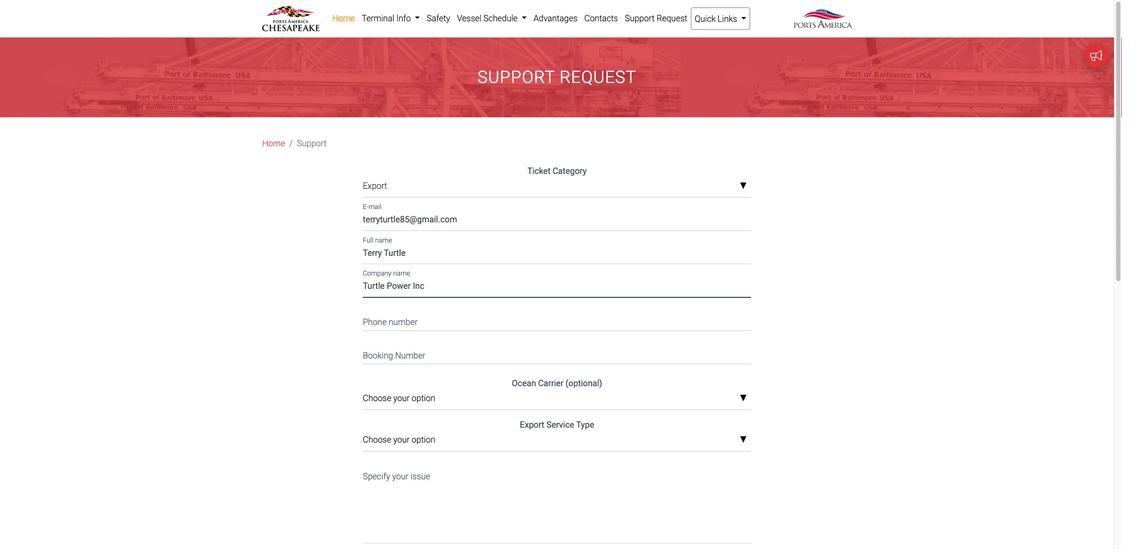 Task type: locate. For each thing, give the bounding box(es) containing it.
0 vertical spatial home link
[[329, 7, 358, 29]]

1 vertical spatial choose your option
[[363, 435, 435, 445]]

1 vertical spatial option
[[412, 435, 435, 445]]

name right the 'company'
[[393, 269, 410, 277]]

ticket
[[528, 166, 551, 176]]

0 vertical spatial choose
[[363, 393, 391, 403]]

your
[[393, 393, 410, 403], [393, 435, 410, 445], [392, 471, 409, 481]]

choose your option down booking number
[[363, 393, 435, 403]]

0 vertical spatial option
[[412, 393, 435, 403]]

home link
[[329, 7, 358, 29], [262, 137, 285, 150]]

0 vertical spatial export
[[363, 181, 387, 191]]

2 vertical spatial your
[[392, 471, 409, 481]]

2 vertical spatial ▼
[[740, 436, 747, 444]]

links
[[718, 14, 737, 24]]

safety link
[[423, 7, 454, 29]]

0 horizontal spatial name
[[375, 236, 392, 244]]

0 horizontal spatial home
[[262, 138, 285, 148]]

home
[[332, 13, 355, 23], [262, 138, 285, 148]]

0 vertical spatial name
[[375, 236, 392, 244]]

1 horizontal spatial name
[[393, 269, 410, 277]]

export left service
[[520, 420, 545, 430]]

2 horizontal spatial support
[[625, 13, 655, 23]]

terminal info
[[362, 13, 413, 23]]

1 vertical spatial support
[[478, 67, 555, 87]]

2 vertical spatial support
[[297, 138, 327, 148]]

name
[[375, 236, 392, 244], [393, 269, 410, 277]]

Booking Number text field
[[363, 344, 751, 364]]

1 vertical spatial name
[[393, 269, 410, 277]]

choose down booking
[[363, 393, 391, 403]]

export for export
[[363, 181, 387, 191]]

0 vertical spatial home
[[332, 13, 355, 23]]

1 horizontal spatial export
[[520, 420, 545, 430]]

request
[[657, 13, 687, 23], [560, 67, 637, 87]]

1 horizontal spatial support
[[478, 67, 555, 87]]

quick links
[[695, 14, 739, 24]]

support request
[[625, 13, 687, 23], [478, 67, 637, 87]]

E-mail email field
[[363, 210, 751, 231]]

your left issue
[[392, 471, 409, 481]]

option down "number"
[[412, 393, 435, 403]]

schedule
[[484, 13, 518, 23]]

vessel schedule link
[[454, 7, 530, 29]]

ticket category
[[528, 166, 587, 176]]

0 horizontal spatial export
[[363, 181, 387, 191]]

your up specify your issue
[[393, 435, 410, 445]]

Specify your issue text field
[[363, 464, 751, 544]]

number
[[389, 317, 418, 327]]

1 horizontal spatial request
[[657, 13, 687, 23]]

safety
[[427, 13, 450, 23]]

0 vertical spatial choose your option
[[363, 393, 435, 403]]

0 vertical spatial your
[[393, 393, 410, 403]]

your down booking number
[[393, 393, 410, 403]]

export
[[363, 181, 387, 191], [520, 420, 545, 430]]

name for full name
[[375, 236, 392, 244]]

advantages
[[534, 13, 578, 23]]

support request link
[[622, 7, 691, 29]]

option
[[412, 393, 435, 403], [412, 435, 435, 445]]

choose
[[363, 393, 391, 403], [363, 435, 391, 445]]

choose up specify
[[363, 435, 391, 445]]

1 vertical spatial home link
[[262, 137, 285, 150]]

0 vertical spatial ▼
[[740, 182, 747, 190]]

1 horizontal spatial home
[[332, 13, 355, 23]]

export for export service type
[[520, 420, 545, 430]]

company
[[363, 269, 392, 277]]

1 vertical spatial choose
[[363, 435, 391, 445]]

Full name text field
[[363, 244, 751, 264]]

Company name text field
[[363, 277, 751, 298]]

specify
[[363, 471, 390, 481]]

choose your option up specify your issue
[[363, 435, 435, 445]]

name right the full
[[375, 236, 392, 244]]

full name
[[363, 236, 392, 244]]

e-mail
[[363, 203, 381, 211]]

support
[[625, 13, 655, 23], [478, 67, 555, 87], [297, 138, 327, 148]]

0 horizontal spatial home link
[[262, 137, 285, 150]]

1 vertical spatial request
[[560, 67, 637, 87]]

info
[[396, 13, 411, 23]]

contacts
[[585, 13, 618, 23]]

choose your option
[[363, 393, 435, 403], [363, 435, 435, 445]]

0 vertical spatial support request
[[625, 13, 687, 23]]

export service type
[[520, 420, 594, 430]]

vessel
[[457, 13, 482, 23]]

option up issue
[[412, 435, 435, 445]]

export up mail
[[363, 181, 387, 191]]

e-
[[363, 203, 369, 211]]

1 horizontal spatial home link
[[329, 7, 358, 29]]

1 vertical spatial ▼
[[740, 394, 747, 403]]

▼
[[740, 182, 747, 190], [740, 394, 747, 403], [740, 436, 747, 444]]

1 vertical spatial export
[[520, 420, 545, 430]]

advantages link
[[530, 7, 581, 29]]



Task type: describe. For each thing, give the bounding box(es) containing it.
Phone number text field
[[363, 310, 751, 331]]

mail
[[369, 203, 381, 211]]

2 option from the top
[[412, 435, 435, 445]]

ocean carrier (optional)
[[512, 378, 602, 388]]

2 choose your option from the top
[[363, 435, 435, 445]]

full
[[363, 236, 373, 244]]

ocean
[[512, 378, 536, 388]]

0 vertical spatial request
[[657, 13, 687, 23]]

quick
[[695, 14, 716, 24]]

contacts link
[[581, 7, 622, 29]]

terminal info link
[[358, 7, 423, 29]]

1 vertical spatial your
[[393, 435, 410, 445]]

1 choose from the top
[[363, 393, 391, 403]]

phone number
[[363, 317, 418, 327]]

vessel schedule
[[457, 13, 520, 23]]

booking
[[363, 351, 393, 361]]

0 vertical spatial support
[[625, 13, 655, 23]]

category
[[553, 166, 587, 176]]

0 horizontal spatial support
[[297, 138, 327, 148]]

phone
[[363, 317, 387, 327]]

1 vertical spatial support request
[[478, 67, 637, 87]]

specify your issue
[[363, 471, 430, 481]]

2 choose from the top
[[363, 435, 391, 445]]

1 ▼ from the top
[[740, 182, 747, 190]]

company name
[[363, 269, 410, 277]]

1 choose your option from the top
[[363, 393, 435, 403]]

type
[[576, 420, 594, 430]]

issue
[[411, 471, 430, 481]]

number
[[395, 351, 425, 361]]

0 horizontal spatial request
[[560, 67, 637, 87]]

name for company name
[[393, 269, 410, 277]]

service
[[547, 420, 574, 430]]

2 ▼ from the top
[[740, 394, 747, 403]]

booking number
[[363, 351, 425, 361]]

carrier
[[538, 378, 564, 388]]

terminal
[[362, 13, 394, 23]]

1 option from the top
[[412, 393, 435, 403]]

1 vertical spatial home
[[262, 138, 285, 148]]

(optional)
[[566, 378, 602, 388]]

quick links link
[[691, 7, 750, 30]]

3 ▼ from the top
[[740, 436, 747, 444]]



Task type: vqa. For each thing, say whether or not it's contained in the screenshot.
the Truck
no



